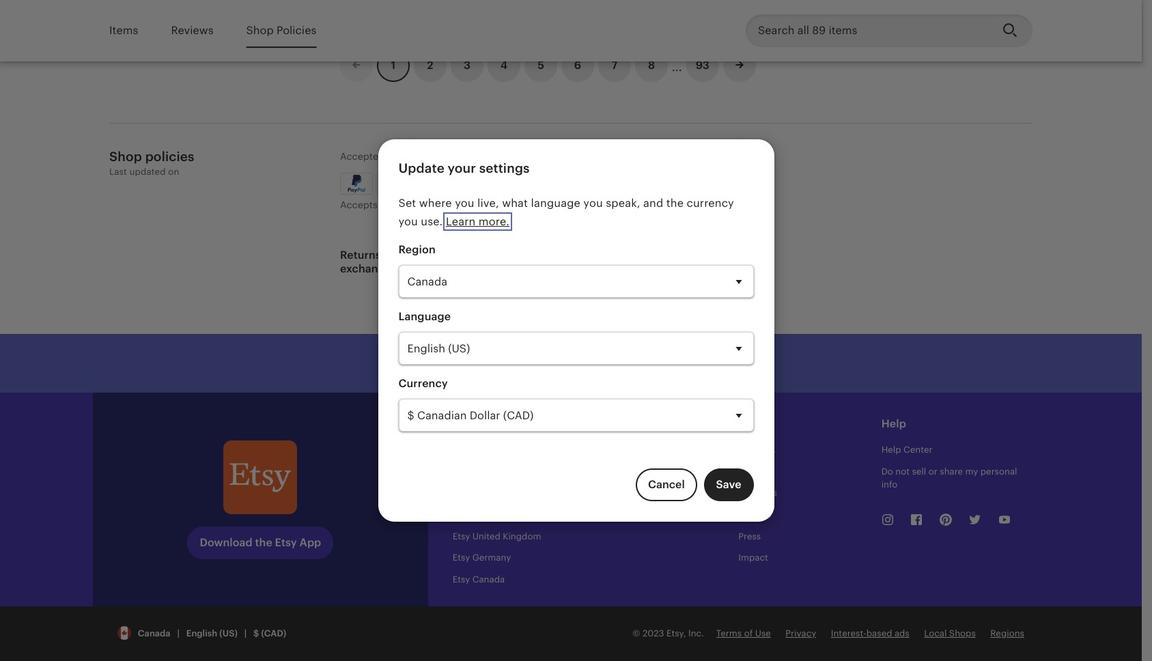 Task type: locate. For each thing, give the bounding box(es) containing it.
$
[[254, 629, 259, 639]]

update
[[399, 161, 445, 175]]

2 help from the top
[[882, 445, 902, 455]]

4
[[501, 59, 508, 71]]

speak,
[[606, 197, 641, 210]]

0 vertical spatial policies
[[277, 24, 317, 37]]

help
[[882, 418, 907, 431], [882, 445, 902, 455]]

currency
[[399, 378, 448, 391]]

6 link
[[562, 49, 595, 82]]

you down 'gift'
[[399, 215, 418, 228]]

canada
[[473, 575, 505, 585], [138, 629, 171, 639]]

more.
[[479, 215, 510, 228]]

and up learn
[[451, 199, 468, 210]]

& inside returns & exchanges
[[384, 249, 392, 262]]

set where you live, what language you speak, and the currency you use.
[[399, 197, 735, 228]]

etsy blog link
[[453, 510, 492, 520]]

sell
[[596, 418, 616, 431]]

1 help from the top
[[882, 418, 907, 431]]

1 vertical spatial inc.
[[689, 629, 704, 639]]

1 horizontal spatial &
[[635, 510, 641, 520]]

etsy inside button
[[463, 357, 485, 370]]

etsy for etsy canada
[[453, 575, 470, 585]]

etsy left is
[[463, 357, 485, 370]]

by
[[550, 357, 563, 370]]

5 link
[[525, 49, 558, 82]]

1 horizontal spatial and
[[548, 252, 565, 263]]

renewable
[[598, 357, 653, 370]]

see item details for return and exchange eligibility.
[[426, 252, 565, 280]]

based
[[867, 629, 893, 639]]

and left the
[[644, 197, 664, 210]]

etsy down 'etsy blog'
[[453, 531, 470, 542]]

investors
[[739, 488, 778, 498]]

mastercard image
[[413, 175, 442, 192]]

center
[[904, 445, 933, 455]]

| left english
[[177, 629, 180, 639]]

shop for policies
[[109, 149, 142, 164]]

3
[[464, 59, 471, 71]]

1 vertical spatial &
[[635, 510, 641, 520]]

2 | from the left
[[244, 629, 247, 639]]

regions
[[991, 629, 1025, 639]]

…
[[672, 54, 682, 75]]

help up 'do'
[[882, 445, 902, 455]]

etsy left 'gift'
[[380, 199, 399, 210]]

etsy, right the 2023 on the bottom right of page
[[667, 629, 686, 639]]

1 horizontal spatial policies
[[739, 467, 771, 477]]

1 horizontal spatial |
[[244, 629, 247, 639]]

and right return
[[548, 252, 565, 263]]

accepts etsy gift cards and etsy credits
[[340, 199, 525, 210]]

etsy up learn more.
[[470, 199, 489, 210]]

etsy
[[380, 199, 399, 210], [470, 199, 489, 210], [463, 357, 485, 370], [453, 510, 470, 520], [453, 531, 470, 542], [453, 553, 470, 563], [453, 575, 470, 585]]

1 vertical spatial shop
[[109, 149, 142, 164]]

inc. up policies link
[[761, 445, 776, 455]]

local
[[925, 629, 947, 639]]

0 vertical spatial canada
[[473, 575, 505, 585]]

Search all 89 items text field
[[746, 14, 992, 47]]

1 vertical spatial help
[[882, 445, 902, 455]]

canada down germany
[[473, 575, 505, 585]]

0 vertical spatial shop
[[246, 24, 274, 37]]

0 horizontal spatial policies
[[277, 24, 317, 37]]

update your settings dialog
[[0, 0, 1153, 661]]

2 horizontal spatial and
[[644, 197, 664, 210]]

inc. left terms
[[689, 629, 704, 639]]

0 horizontal spatial canada
[[138, 629, 171, 639]]

etsy for etsy united kingdom
[[453, 531, 470, 542]]

0 vertical spatial help
[[882, 418, 907, 431]]

2 horizontal spatial shop
[[453, 418, 480, 431]]

1 horizontal spatial shop
[[246, 24, 274, 37]]

0 horizontal spatial inc.
[[689, 629, 704, 639]]

etsy for etsy blog
[[453, 510, 470, 520]]

canada right canada icon
[[138, 629, 171, 639]]

help up help center link
[[882, 418, 907, 431]]

privacy link
[[786, 629, 817, 639]]

save button
[[704, 469, 754, 502]]

terms of use link
[[717, 629, 771, 639]]

shop
[[246, 24, 274, 37], [109, 149, 142, 164], [453, 418, 480, 431]]

your
[[448, 161, 476, 175]]

the
[[667, 197, 684, 210]]

0 vertical spatial etsy,
[[739, 445, 758, 455]]

policies
[[277, 24, 317, 37], [739, 467, 771, 477]]

7
[[612, 59, 618, 71]]

shop inside the shop policies last updated on
[[109, 149, 142, 164]]

gift
[[402, 199, 419, 210]]

accepts
[[340, 199, 378, 210]]

etsy left blog
[[453, 510, 470, 520]]

| left $
[[244, 629, 247, 639]]

affiliates & creators
[[596, 510, 680, 520]]

0 horizontal spatial shop
[[109, 149, 142, 164]]

etsy down etsy germany at the bottom left of page
[[453, 575, 470, 585]]

©
[[633, 629, 641, 639]]

etsy germany link
[[453, 553, 511, 563]]

etsy canada link
[[453, 575, 505, 585]]

inc.
[[761, 445, 776, 455], [689, 629, 704, 639]]

& up the exchanges
[[384, 249, 392, 262]]

returns
[[340, 249, 381, 262]]

and inside see item details for return and exchange eligibility.
[[548, 252, 565, 263]]

kingdom
[[503, 531, 541, 542]]

& left creators
[[635, 510, 641, 520]]

4 link
[[488, 49, 521, 82]]

language
[[399, 311, 451, 324]]

1 link
[[377, 49, 410, 82]]

careers link
[[739, 510, 772, 520]]

use.
[[421, 215, 443, 228]]

2 horizontal spatial you
[[584, 197, 603, 210]]

careers
[[739, 510, 772, 520]]

|
[[177, 629, 180, 639], [244, 629, 247, 639]]

interest-
[[831, 629, 867, 639]]

etsy canada
[[453, 575, 505, 585]]

you up learn
[[455, 197, 475, 210]]

help center link
[[882, 445, 933, 455]]

affiliates
[[596, 510, 632, 520]]

0 horizontal spatial &
[[384, 249, 392, 262]]

1
[[391, 59, 396, 71]]

1 horizontal spatial canada
[[473, 575, 505, 585]]

about
[[739, 418, 771, 431]]

1 horizontal spatial you
[[455, 197, 475, 210]]

item
[[446, 252, 466, 263]]

what
[[502, 197, 528, 210]]

0 horizontal spatial |
[[177, 629, 180, 639]]

1 vertical spatial etsy,
[[667, 629, 686, 639]]

local shops link
[[925, 629, 976, 639]]

accepted
[[340, 151, 385, 162]]

0 vertical spatial inc.
[[761, 445, 776, 455]]

etsy up etsy canada
[[453, 553, 470, 563]]

or
[[929, 467, 938, 477]]

0 vertical spatial &
[[384, 249, 392, 262]]

items link
[[109, 15, 138, 47]]

etsy, up policies link
[[739, 445, 758, 455]]

1 vertical spatial policies
[[739, 467, 771, 477]]

methods
[[430, 151, 470, 162]]

live,
[[478, 197, 499, 210]]

regions button
[[991, 628, 1025, 640]]

eligibility.
[[473, 269, 517, 280]]

for
[[502, 252, 515, 263]]

you left speak,
[[584, 197, 603, 210]]



Task type: describe. For each thing, give the bounding box(es) containing it.
5
[[538, 59, 545, 71]]

canada image
[[118, 627, 131, 641]]

etsy united kingdom
[[453, 531, 541, 542]]

etsy, inc.
[[739, 445, 776, 455]]

electricity.
[[656, 357, 712, 370]]

local shops
[[925, 629, 976, 639]]

shop for policies
[[246, 24, 274, 37]]

interest-based ads
[[831, 629, 910, 639]]

etsy united kingdom link
[[453, 531, 541, 542]]

8
[[648, 59, 655, 71]]

1 horizontal spatial inc.
[[761, 445, 776, 455]]

& for affiliates
[[635, 510, 641, 520]]

language
[[531, 197, 581, 210]]

© 2023 etsy, inc.
[[633, 629, 704, 639]]

currency
[[687, 197, 735, 210]]

privacy
[[786, 629, 817, 639]]

last
[[109, 167, 127, 177]]

help center
[[882, 445, 933, 455]]

1 vertical spatial canada
[[138, 629, 171, 639]]

learn more. link
[[446, 215, 510, 228]]

united
[[473, 531, 501, 542]]

settings
[[480, 161, 530, 175]]

1 | from the left
[[177, 629, 180, 639]]

impact link
[[739, 553, 769, 563]]

help for help center
[[882, 445, 902, 455]]

returns & exchanges
[[340, 249, 397, 276]]

cards
[[421, 199, 448, 210]]

paypal image
[[342, 175, 371, 192]]

return
[[517, 252, 545, 263]]

creators
[[643, 510, 680, 520]]

policies
[[145, 149, 194, 164]]

region
[[399, 244, 436, 257]]

shops
[[950, 629, 976, 639]]

etsy is powered by 100% renewable electricity.
[[463, 357, 712, 370]]

larger xs image
[[938, 513, 955, 529]]

etsy germany
[[453, 553, 511, 563]]

etsy for etsy is powered by 100% renewable electricity.
[[463, 357, 485, 370]]

shop policies last updated on
[[109, 149, 194, 177]]

press link
[[739, 531, 761, 542]]

0 horizontal spatial and
[[451, 199, 468, 210]]

8 link
[[636, 49, 668, 82]]

2023
[[643, 629, 665, 639]]

and inside set where you live, what language you speak, and the currency you use.
[[644, 197, 664, 210]]

policies link
[[739, 467, 771, 477]]

set
[[399, 197, 416, 210]]

press
[[739, 531, 761, 542]]

policies inside shop policies link
[[277, 24, 317, 37]]

shop policies link
[[246, 15, 317, 47]]

where
[[419, 197, 452, 210]]

2 vertical spatial shop
[[453, 418, 480, 431]]

of
[[745, 629, 753, 639]]

see
[[426, 252, 443, 263]]

powered
[[500, 357, 547, 370]]

english
[[186, 629, 217, 639]]

0 horizontal spatial etsy,
[[667, 629, 686, 639]]

terms
[[717, 629, 742, 639]]

do
[[882, 467, 894, 477]]

exchange
[[426, 269, 471, 280]]

save
[[717, 479, 742, 492]]

(cad)
[[261, 629, 287, 639]]

canada   |   english (us)   |   $ (cad)
[[133, 629, 287, 639]]

93
[[696, 59, 710, 71]]

update your settings
[[399, 161, 530, 175]]

cancel link
[[636, 469, 698, 502]]

share
[[940, 467, 964, 477]]

help for help
[[882, 418, 907, 431]]

etsy for etsy germany
[[453, 553, 470, 563]]

use
[[756, 629, 771, 639]]

0 horizontal spatial you
[[399, 215, 418, 228]]

& for returns
[[384, 249, 392, 262]]

terms of use
[[717, 629, 771, 639]]

exchanges
[[340, 263, 397, 276]]

sell
[[913, 467, 927, 477]]

do not sell or share my personal info link
[[882, 467, 1018, 490]]

1 horizontal spatial etsy,
[[739, 445, 758, 455]]

reviews
[[171, 24, 214, 37]]

do not sell or share my personal info
[[882, 467, 1018, 490]]

info
[[882, 480, 898, 490]]

etsy is powered by 100% renewable electricity. button
[[431, 351, 712, 377]]

2 link
[[414, 49, 447, 82]]

investors link
[[739, 488, 778, 498]]

items
[[109, 24, 138, 37]]

learn
[[446, 215, 476, 228]]

germany
[[473, 553, 511, 563]]

shop policies
[[246, 24, 317, 37]]

6
[[575, 59, 582, 71]]

not
[[896, 467, 910, 477]]

blog
[[473, 510, 492, 520]]

ads
[[895, 629, 910, 639]]

interest-based ads link
[[831, 629, 910, 639]]

klarna image
[[446, 173, 479, 195]]

details
[[469, 252, 499, 263]]

7 link
[[599, 49, 631, 82]]

is
[[488, 357, 497, 370]]

learn more.
[[446, 215, 510, 228]]

93 link
[[687, 49, 719, 82]]

3 link
[[451, 49, 484, 82]]



Task type: vqa. For each thing, say whether or not it's contained in the screenshot.
Returns & exchanges
yes



